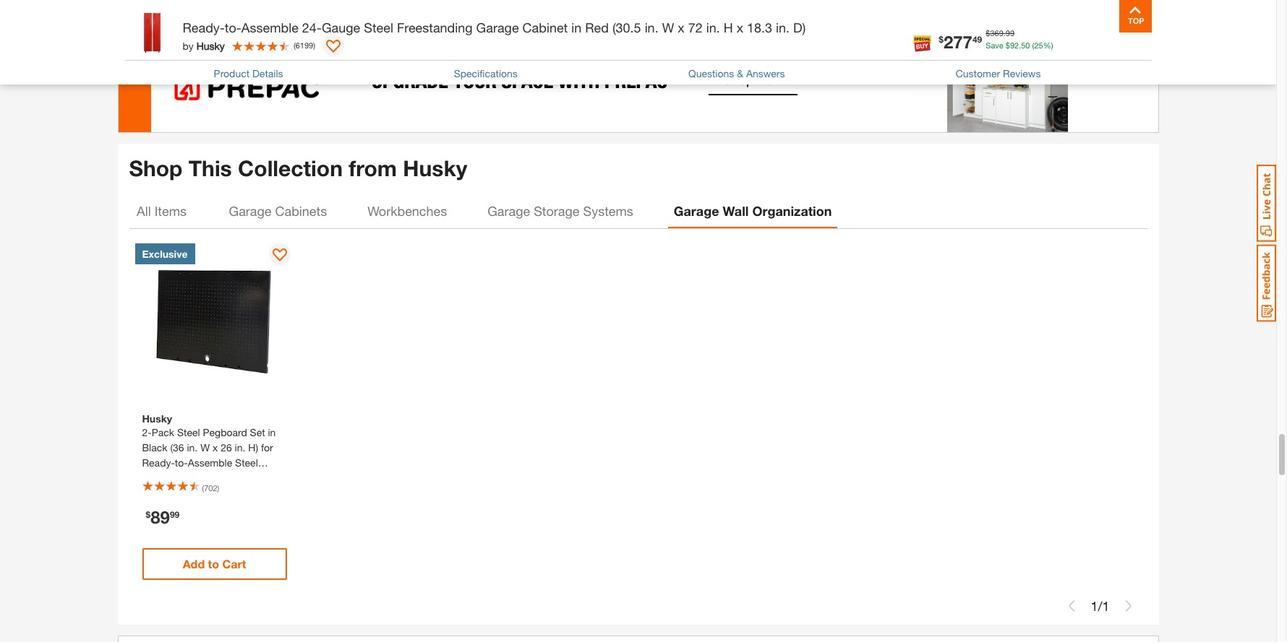 Task type: vqa. For each thing, say whether or not it's contained in the screenshot.
bottom Husky
yes



Task type: describe. For each thing, give the bounding box(es) containing it.
(30.5
[[612, 20, 641, 35]]

( for ( 702 )
[[202, 484, 204, 493]]

x inside husky 2-pack steel pegboard set in black (36 in. w x 26 in. h) for ready-to-assemble steel garage storage system
[[213, 442, 218, 454]]

6199
[[296, 40, 313, 50]]

red
[[585, 20, 609, 35]]

24-
[[302, 20, 322, 35]]

top button
[[1119, 0, 1152, 33]]

for
[[261, 442, 273, 454]]

garage for garage cabinets
[[229, 203, 272, 219]]

organization
[[752, 203, 832, 219]]

black
[[142, 442, 167, 454]]

to
[[208, 558, 219, 571]]

/
[[1098, 599, 1102, 614]]

(36
[[170, 442, 184, 454]]

369
[[990, 28, 1004, 38]]

set
[[250, 427, 265, 439]]

add to cart button
[[142, 549, 287, 581]]

$ for 369
[[986, 28, 990, 38]]

answers
[[746, 67, 785, 79]]

) for ( 6199 )
[[313, 40, 315, 50]]

live chat image
[[1257, 165, 1276, 242]]

1 vertical spatial .
[[1019, 40, 1021, 50]]

customer
[[956, 67, 1000, 79]]

visualtabs tab list
[[129, 194, 1147, 229]]

specifications
[[454, 67, 518, 79]]

wall
[[723, 203, 749, 219]]

$ for 89
[[146, 510, 151, 521]]

to- inside husky 2-pack steel pegboard set in black (36 in. w x 26 in. h) for ready-to-assemble steel garage storage system
[[175, 457, 188, 469]]

by
[[183, 39, 194, 52]]

$ right save
[[1006, 40, 1010, 50]]

collection
[[238, 155, 343, 181]]

garage storage systems
[[488, 203, 633, 219]]

1 horizontal spatial display image
[[326, 40, 341, 54]]

gauge
[[322, 20, 360, 35]]

0 vertical spatial w
[[662, 20, 674, 35]]

( inside $ 369 . 99 save $ 92 . 50 ( 25 %)
[[1032, 40, 1034, 50]]

from
[[349, 155, 397, 181]]

garage cabinets
[[229, 203, 327, 219]]

reviews
[[1003, 67, 1041, 79]]

workbenches
[[367, 203, 447, 219]]

pegboard
[[203, 427, 247, 439]]

1 horizontal spatial x
[[678, 20, 685, 35]]

1 / 1
[[1091, 599, 1110, 614]]

garage inside husky 2-pack steel pegboard set in black (36 in. w x 26 in. h) for ready-to-assemble steel garage storage system
[[142, 472, 175, 485]]

277
[[944, 31, 973, 52]]

storage inside button
[[534, 203, 580, 219]]

garage for garage storage systems
[[488, 203, 530, 219]]

1 vertical spatial display image
[[272, 249, 287, 263]]

garage cabinets button
[[223, 194, 333, 229]]

husky inside husky 2-pack steel pegboard set in black (36 in. w x 26 in. h) for ready-to-assemble steel garage storage system
[[142, 413, 172, 425]]

( for ( 6199 )
[[294, 40, 296, 50]]

storage inside husky 2-pack steel pegboard set in black (36 in. w x 26 in. h) for ready-to-assemble steel garage storage system
[[178, 472, 214, 485]]

freestanding
[[397, 20, 473, 35]]

0 vertical spatial ready-
[[183, 20, 225, 35]]

product
[[214, 67, 250, 79]]

2 horizontal spatial x
[[737, 20, 743, 35]]

ready- inside husky 2-pack steel pegboard set in black (36 in. w x 26 in. h) for ready-to-assemble steel garage storage system
[[142, 457, 175, 469]]

this
[[189, 155, 232, 181]]

all
[[137, 203, 151, 219]]

in. left d)
[[776, 20, 790, 35]]

product details
[[214, 67, 283, 79]]

cart
[[222, 558, 246, 571]]

92
[[1010, 40, 1019, 50]]

( 6199 )
[[294, 40, 315, 50]]

systems
[[583, 203, 633, 219]]

72
[[688, 20, 703, 35]]

system
[[217, 472, 250, 485]]

add
[[183, 558, 205, 571]]

shop
[[129, 155, 183, 181]]

2 vertical spatial steel
[[235, 457, 258, 469]]

d)
[[793, 20, 806, 35]]



Task type: locate. For each thing, give the bounding box(es) containing it.
$ for 277
[[939, 34, 944, 44]]

details
[[252, 67, 283, 79]]

( 702 )
[[202, 484, 219, 493]]

in right set
[[268, 427, 276, 439]]

specifications button
[[454, 66, 518, 81], [454, 66, 518, 81]]

1 horizontal spatial (
[[294, 40, 296, 50]]

1 horizontal spatial steel
[[235, 457, 258, 469]]

customer reviews
[[956, 67, 1041, 79]]

steel down h)
[[235, 457, 258, 469]]

garage wall organization
[[674, 203, 832, 219]]

ready- up by husky at the left of page
[[183, 20, 225, 35]]

1 vertical spatial w
[[200, 442, 210, 454]]

0 horizontal spatial 99
[[170, 510, 180, 521]]

1 horizontal spatial in
[[571, 20, 582, 35]]

0 vertical spatial assemble
[[241, 20, 299, 35]]

1 horizontal spatial w
[[662, 20, 674, 35]]

h
[[724, 20, 733, 35]]

1 left this is the last slide "icon" on the bottom right of the page
[[1102, 599, 1110, 614]]

1 horizontal spatial )
[[313, 40, 315, 50]]

in. left h)
[[235, 442, 245, 454]]

0 horizontal spatial husky
[[142, 413, 172, 425]]

0 horizontal spatial x
[[213, 442, 218, 454]]

$ down black
[[146, 510, 151, 521]]

1 vertical spatial steel
[[177, 427, 200, 439]]

49
[[973, 34, 982, 44]]

0 horizontal spatial w
[[200, 442, 210, 454]]

0 horizontal spatial (
[[202, 484, 204, 493]]

x right 'h'
[[737, 20, 743, 35]]

in inside husky 2-pack steel pegboard set in black (36 in. w x 26 in. h) for ready-to-assemble steel garage storage system
[[268, 427, 276, 439]]

questions
[[688, 67, 734, 79]]

0 horizontal spatial display image
[[272, 249, 287, 263]]

$ 89 99
[[146, 508, 180, 528]]

1 horizontal spatial 99
[[1006, 28, 1015, 38]]

0 horizontal spatial steel
[[177, 427, 200, 439]]

1 horizontal spatial storage
[[534, 203, 580, 219]]

this is the last slide image
[[1123, 601, 1134, 613]]

display image down garage cabinets button
[[272, 249, 287, 263]]

1 horizontal spatial assemble
[[241, 20, 299, 35]]

pack
[[152, 427, 174, 439]]

x left 72
[[678, 20, 685, 35]]

husky up workbenches
[[403, 155, 467, 181]]

0 horizontal spatial 1
[[1091, 599, 1098, 614]]

89
[[151, 508, 170, 528]]

questions & answers button
[[688, 66, 785, 81], [688, 66, 785, 81]]

50
[[1021, 40, 1030, 50]]

ready-
[[183, 20, 225, 35], [142, 457, 175, 469]]

in
[[571, 20, 582, 35], [268, 427, 276, 439]]

add to cart
[[183, 558, 246, 571]]

2 horizontal spatial steel
[[364, 20, 393, 35]]

0 horizontal spatial .
[[1004, 28, 1006, 38]]

all items button
[[129, 194, 194, 229]]

1 horizontal spatial to-
[[225, 20, 241, 35]]

0 horizontal spatial storage
[[178, 472, 214, 485]]

questions & answers
[[688, 67, 785, 79]]

garage storage systems button
[[482, 194, 639, 229]]

(
[[1032, 40, 1034, 50], [294, 40, 296, 50], [202, 484, 204, 493]]

0 vertical spatial )
[[313, 40, 315, 50]]

storage
[[534, 203, 580, 219], [178, 472, 214, 485]]

x
[[678, 20, 685, 35], [737, 20, 743, 35], [213, 442, 218, 454]]

in. right (36
[[187, 442, 198, 454]]

26
[[221, 442, 232, 454]]

0 horizontal spatial to-
[[175, 457, 188, 469]]

1
[[1091, 599, 1098, 614], [1102, 599, 1110, 614]]

0 vertical spatial steel
[[364, 20, 393, 35]]

steel
[[364, 20, 393, 35], [177, 427, 200, 439], [235, 457, 258, 469]]

assemble inside husky 2-pack steel pegboard set in black (36 in. w x 26 in. h) for ready-to-assemble steel garage storage system
[[188, 457, 232, 469]]

1 vertical spatial husky
[[403, 155, 467, 181]]

assemble down the 26
[[188, 457, 232, 469]]

)
[[313, 40, 315, 50], [217, 484, 219, 493]]

.
[[1004, 28, 1006, 38], [1019, 40, 1021, 50]]

2 horizontal spatial (
[[1032, 40, 1034, 50]]

99 inside the $ 89 99
[[170, 510, 180, 521]]

702
[[204, 484, 217, 493]]

$ inside the $ 89 99
[[146, 510, 151, 521]]

$ left 49
[[939, 34, 944, 44]]

husky up pack
[[142, 413, 172, 425]]

shop this collection from husky
[[129, 155, 467, 181]]

husky right "by"
[[196, 39, 225, 52]]

husky 2-pack steel pegboard set in black (36 in. w x 26 in. h) for ready-to-assemble steel garage storage system
[[142, 413, 276, 485]]

exclusive
[[142, 248, 188, 261]]

cabinets
[[275, 203, 327, 219]]

ready-to-assemble 24-gauge steel freestanding garage cabinet in red (30.5 in. w x 72 in. h x 18.3 in. d)
[[183, 20, 806, 35]]

product details button
[[214, 66, 283, 81], [214, 66, 283, 81]]

0 horizontal spatial ready-
[[142, 457, 175, 469]]

in. left 'h'
[[706, 20, 720, 35]]

0 vertical spatial storage
[[534, 203, 580, 219]]

18.3
[[747, 20, 772, 35]]

) for ( 702 )
[[217, 484, 219, 493]]

1 horizontal spatial ready-
[[183, 20, 225, 35]]

garage for garage wall organization
[[674, 203, 719, 219]]

25
[[1034, 40, 1043, 50]]

99 inside $ 369 . 99 save $ 92 . 50 ( 25 %)
[[1006, 28, 1015, 38]]

1 vertical spatial in
[[268, 427, 276, 439]]

husky
[[196, 39, 225, 52], [403, 155, 467, 181], [142, 413, 172, 425]]

2 horizontal spatial husky
[[403, 155, 467, 181]]

w left the 26
[[200, 442, 210, 454]]

0 horizontal spatial )
[[217, 484, 219, 493]]

0 horizontal spatial assemble
[[188, 457, 232, 469]]

to- up by husky at the left of page
[[225, 20, 241, 35]]

in.
[[645, 20, 659, 35], [706, 20, 720, 35], [776, 20, 790, 35], [187, 442, 198, 454], [235, 442, 245, 454]]

in. right (30.5
[[645, 20, 659, 35]]

garage
[[476, 20, 519, 35], [229, 203, 272, 219], [488, 203, 530, 219], [674, 203, 719, 219], [142, 472, 175, 485]]

feedback link image
[[1257, 244, 1276, 323]]

by husky
[[183, 39, 225, 52]]

1 vertical spatial )
[[217, 484, 219, 493]]

1 vertical spatial to-
[[175, 457, 188, 469]]

$ right 49
[[986, 28, 990, 38]]

&
[[737, 67, 743, 79]]

customer reviews button
[[956, 66, 1041, 81], [956, 66, 1041, 81]]

0 vertical spatial husky
[[196, 39, 225, 52]]

1 right "this is the first slide" icon on the right bottom
[[1091, 599, 1098, 614]]

display image down 'gauge'
[[326, 40, 341, 54]]

assemble
[[241, 20, 299, 35], [188, 457, 232, 469]]

storage left systems
[[534, 203, 580, 219]]

2 vertical spatial husky
[[142, 413, 172, 425]]

1 horizontal spatial 1
[[1102, 599, 1110, 614]]

product image image
[[128, 7, 175, 54]]

save
[[986, 40, 1004, 50]]

1 horizontal spatial husky
[[196, 39, 225, 52]]

1 horizontal spatial .
[[1019, 40, 1021, 50]]

h)
[[248, 442, 258, 454]]

$ 277 49
[[939, 31, 982, 52]]

0 horizontal spatial in
[[268, 427, 276, 439]]

1 vertical spatial assemble
[[188, 457, 232, 469]]

to-
[[225, 20, 241, 35], [175, 457, 188, 469]]

steel up (36
[[177, 427, 200, 439]]

1 vertical spatial 99
[[170, 510, 180, 521]]

2-
[[142, 427, 152, 439]]

$ 369 . 99 save $ 92 . 50 ( 25 %)
[[986, 28, 1053, 50]]

garage wall organization button
[[668, 194, 838, 229]]

ready- down black
[[142, 457, 175, 469]]

display image
[[326, 40, 341, 54], [272, 249, 287, 263]]

0 vertical spatial in
[[571, 20, 582, 35]]

all items
[[137, 203, 187, 219]]

0 vertical spatial display image
[[326, 40, 341, 54]]

steel right 'gauge'
[[364, 20, 393, 35]]

0 vertical spatial 99
[[1006, 28, 1015, 38]]

x left the 26
[[213, 442, 218, 454]]

1 vertical spatial ready-
[[142, 457, 175, 469]]

1 1 from the left
[[1091, 599, 1098, 614]]

storage down (36
[[178, 472, 214, 485]]

workbenches button
[[362, 194, 453, 229]]

w inside husky 2-pack steel pegboard set in black (36 in. w x 26 in. h) for ready-to-assemble steel garage storage system
[[200, 442, 210, 454]]

in left red
[[571, 20, 582, 35]]

0 vertical spatial .
[[1004, 28, 1006, 38]]

99
[[1006, 28, 1015, 38], [170, 510, 180, 521]]

2-pack steel pegboard set in black (36 in. w x 26 in. h) for ready-to-assemble steel garage storage system image
[[135, 244, 294, 403]]

w left 72
[[662, 20, 674, 35]]

%)
[[1043, 40, 1053, 50]]

w
[[662, 20, 674, 35], [200, 442, 210, 454]]

assemble up "6199" on the top of page
[[241, 20, 299, 35]]

items
[[154, 203, 187, 219]]

$
[[986, 28, 990, 38], [939, 34, 944, 44], [1006, 40, 1010, 50], [146, 510, 151, 521]]

this is the first slide image
[[1066, 601, 1078, 613]]

1 vertical spatial storage
[[178, 472, 214, 485]]

to- down (36
[[175, 457, 188, 469]]

0 vertical spatial to-
[[225, 20, 241, 35]]

2 1 from the left
[[1102, 599, 1110, 614]]

$ inside $ 277 49
[[939, 34, 944, 44]]

cabinet
[[523, 20, 568, 35]]



